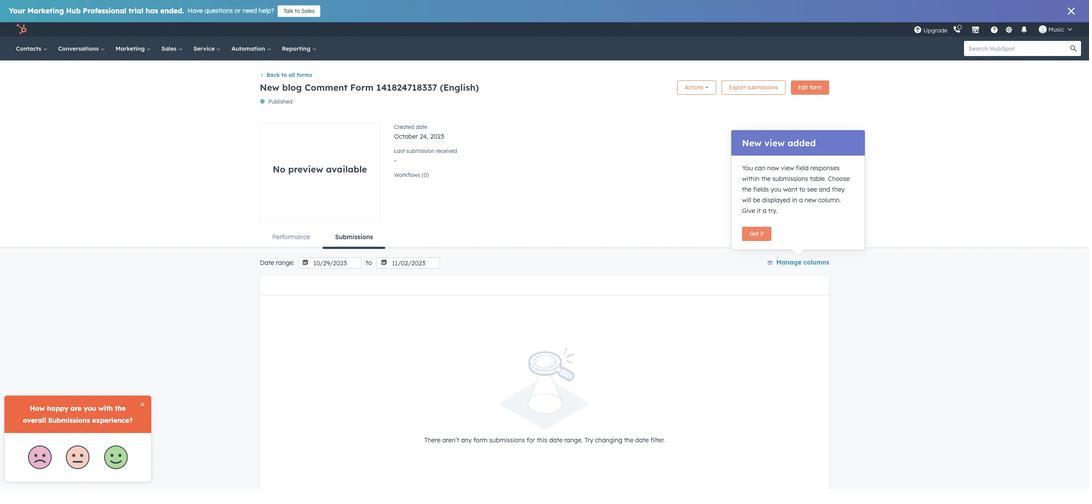 Task type: describe. For each thing, give the bounding box(es) containing it.
talk to sales button
[[278, 5, 321, 17]]

filter.
[[651, 437, 665, 445]]

2023
[[430, 133, 444, 141]]

notifications image
[[1020, 26, 1028, 34]]

ended.
[[160, 6, 184, 15]]

contacts link
[[11, 36, 53, 61]]

within
[[742, 175, 760, 183]]

notifications button
[[1017, 22, 1032, 36]]

submission
[[407, 148, 435, 155]]

actions button
[[677, 81, 716, 95]]

search button
[[1066, 41, 1081, 56]]

added
[[788, 137, 816, 149]]

reporting
[[282, 45, 312, 52]]

see
[[807, 186, 817, 194]]

sales inside button
[[301, 8, 315, 14]]

hubspot link
[[11, 24, 33, 35]]

give
[[742, 207, 755, 215]]

columns
[[804, 259, 829, 267]]

displayed
[[762, 196, 790, 204]]

range:
[[276, 259, 294, 267]]

need
[[242, 7, 257, 15]]

your
[[9, 6, 25, 15]]

column.
[[818, 196, 841, 204]]

date range:
[[260, 259, 294, 267]]

marketing link
[[110, 36, 156, 61]]

aren't
[[442, 437, 459, 445]]

search image
[[1071, 45, 1077, 52]]

141824718337
[[376, 82, 437, 93]]

new for new view added
[[742, 137, 762, 149]]

actions
[[685, 84, 703, 91]]

automation
[[232, 45, 267, 52]]

1 horizontal spatial a
[[799, 196, 803, 204]]

available
[[326, 164, 367, 175]]

to left all
[[281, 72, 287, 78]]

settings image
[[1005, 26, 1013, 34]]

performance
[[272, 233, 310, 241]]

reporting link
[[277, 36, 322, 61]]

edit
[[799, 84, 808, 91]]

responses
[[811, 164, 840, 172]]

have
[[188, 7, 203, 15]]

date inside created date october 24, 2023
[[416, 124, 427, 131]]

navigation containing performance
[[260, 227, 829, 249]]

new blog comment form 141824718337 (english) banner
[[260, 78, 829, 98]]

music button
[[1034, 22, 1078, 36]]

changing
[[595, 437, 623, 445]]

manage columns
[[776, 259, 829, 267]]

or
[[235, 7, 241, 15]]

marketplaces button
[[966, 22, 985, 36]]

export
[[729, 84, 746, 91]]

talk
[[284, 8, 293, 14]]

try
[[585, 437, 593, 445]]

0 horizontal spatial form
[[474, 437, 488, 445]]

all
[[289, 72, 295, 78]]

help image
[[990, 26, 998, 34]]

new blog comment form 141824718337 (english)
[[260, 82, 479, 93]]

help button
[[987, 22, 1002, 36]]

new for new blog comment form 141824718337 (english)
[[260, 82, 279, 93]]

there aren't any form submissions for this date range. try changing the date filter.
[[424, 437, 665, 445]]

no preview available
[[273, 164, 367, 175]]

edit form
[[799, 84, 822, 91]]

back to all forms link
[[260, 72, 312, 78]]

can
[[755, 164, 766, 172]]

2 vertical spatial submissions
[[489, 437, 525, 445]]

try.
[[768, 207, 778, 215]]

range.
[[564, 437, 583, 445]]

in
[[792, 196, 797, 204]]

manage
[[776, 259, 802, 267]]

to inside you can now view field responses within the submissions table. choose the fields you want to see and they will be displayed in a new column. give it a try.
[[799, 186, 806, 194]]

form inside button
[[810, 84, 822, 91]]

date
[[260, 259, 274, 267]]

0 horizontal spatial sales
[[162, 45, 178, 52]]

field
[[796, 164, 809, 172]]

fields
[[753, 186, 769, 194]]

now
[[767, 164, 779, 172]]

created
[[394, 124, 414, 131]]

there
[[424, 437, 441, 445]]

trial
[[129, 6, 143, 15]]

you
[[771, 186, 782, 194]]

october
[[394, 133, 418, 141]]

24,
[[420, 133, 429, 141]]

upgrade image
[[914, 26, 922, 34]]

you
[[742, 164, 753, 172]]

submissions button
[[323, 227, 386, 249]]

calling icon image
[[953, 26, 961, 34]]

it inside you can now view field responses within the submissions table. choose the fields you want to see and they will be displayed in a new column. give it a try.
[[757, 207, 761, 215]]

preview
[[288, 164, 323, 175]]

comment
[[305, 82, 348, 93]]

menu containing music
[[913, 22, 1079, 36]]

and
[[819, 186, 830, 194]]

automation link
[[226, 36, 277, 61]]



Task type: vqa. For each thing, say whether or not it's contained in the screenshot.
Give
yes



Task type: locate. For each thing, give the bounding box(es) containing it.
a
[[799, 196, 803, 204], [763, 207, 767, 215]]

1 vertical spatial new
[[742, 137, 762, 149]]

Search HubSpot search field
[[964, 41, 1073, 56]]

navigation
[[260, 227, 829, 249]]

view
[[765, 137, 785, 149], [781, 164, 794, 172]]

no
[[273, 164, 286, 175]]

sales left service
[[162, 45, 178, 52]]

received
[[436, 148, 457, 155]]

view inside you can now view field responses within the submissions table. choose the fields you want to see and they will be displayed in a new column. give it a try.
[[781, 164, 794, 172]]

0 vertical spatial submissions
[[747, 84, 778, 91]]

form right any
[[474, 437, 488, 445]]

to left see on the right top of page
[[799, 186, 806, 194]]

you can now view field responses within the submissions table. choose the fields you want to see and they will be displayed in a new column. give it a try.
[[742, 164, 850, 215]]

conversations
[[58, 45, 100, 52]]

0 vertical spatial marketing
[[27, 6, 64, 15]]

help?
[[259, 7, 274, 15]]

new
[[805, 196, 817, 204]]

1 vertical spatial form
[[474, 437, 488, 445]]

marketing left 'hub'
[[27, 6, 64, 15]]

0 vertical spatial a
[[799, 196, 803, 204]]

new down back
[[260, 82, 279, 93]]

0 horizontal spatial the
[[624, 437, 634, 445]]

0 vertical spatial view
[[765, 137, 785, 149]]

1 vertical spatial view
[[781, 164, 794, 172]]

1 vertical spatial it
[[761, 231, 764, 237]]

submissions left for at the left
[[489, 437, 525, 445]]

has
[[146, 6, 158, 15]]

got
[[750, 231, 759, 237]]

(english)
[[440, 82, 479, 93]]

form right the edit
[[810, 84, 822, 91]]

1 horizontal spatial date
[[549, 437, 563, 445]]

sales link
[[156, 36, 188, 61]]

date
[[416, 124, 427, 131], [549, 437, 563, 445], [635, 437, 649, 445]]

form
[[350, 82, 374, 93]]

to right talk
[[295, 8, 300, 14]]

service
[[193, 45, 216, 52]]

export submissions button
[[722, 81, 786, 95]]

close image
[[1068, 8, 1075, 15]]

last submission received - workflows (0)
[[394, 148, 457, 179]]

a left try.
[[763, 207, 767, 215]]

got it
[[750, 231, 764, 237]]

got it button
[[742, 227, 772, 241]]

1 horizontal spatial the
[[742, 186, 752, 194]]

professional
[[83, 6, 126, 15]]

greg robinson image
[[1039, 25, 1047, 33]]

view up now
[[765, 137, 785, 149]]

hubspot image
[[16, 24, 27, 35]]

new inside banner
[[260, 82, 279, 93]]

new
[[260, 82, 279, 93], [742, 137, 762, 149]]

date left filter.
[[635, 437, 649, 445]]

created date october 24, 2023
[[394, 124, 444, 141]]

menu
[[913, 22, 1079, 36]]

your marketing hub professional trial has ended. have questions or need help?
[[9, 6, 274, 15]]

will
[[742, 196, 751, 204]]

the for you
[[742, 186, 752, 194]]

marketplaces image
[[972, 26, 980, 34]]

0 vertical spatial the
[[761, 175, 771, 183]]

new up the you
[[742, 137, 762, 149]]

1 mm/dd/yyyy text field from the left
[[298, 258, 362, 269]]

view right now
[[781, 164, 794, 172]]

to
[[295, 8, 300, 14], [281, 72, 287, 78], [799, 186, 806, 194], [366, 259, 372, 267]]

submissions up want
[[773, 175, 808, 183]]

marketing down trial
[[116, 45, 146, 52]]

to inside talk to sales button
[[295, 8, 300, 14]]

any
[[461, 437, 472, 445]]

the for filter.
[[624, 437, 634, 445]]

date right this
[[549, 437, 563, 445]]

talk to sales
[[284, 8, 315, 14]]

1 horizontal spatial marketing
[[116, 45, 146, 52]]

for
[[527, 437, 535, 445]]

1 vertical spatial a
[[763, 207, 767, 215]]

the right changing
[[624, 437, 634, 445]]

music
[[1049, 26, 1064, 33]]

1 vertical spatial sales
[[162, 45, 178, 52]]

0 vertical spatial sales
[[301, 8, 315, 14]]

2 vertical spatial the
[[624, 437, 634, 445]]

it right give
[[757, 207, 761, 215]]

1 vertical spatial the
[[742, 186, 752, 194]]

0 vertical spatial new
[[260, 82, 279, 93]]

back
[[267, 72, 280, 78]]

-
[[394, 157, 397, 165]]

0 horizontal spatial date
[[416, 124, 427, 131]]

choose
[[828, 175, 850, 183]]

1 vertical spatial submissions
[[773, 175, 808, 183]]

it
[[757, 207, 761, 215], [761, 231, 764, 237]]

0 horizontal spatial mm/dd/yyyy text field
[[298, 258, 362, 269]]

workflows
[[394, 172, 420, 179]]

manage columns button
[[767, 257, 829, 269]]

submissions
[[747, 84, 778, 91], [773, 175, 808, 183], [489, 437, 525, 445]]

date up 24,
[[416, 124, 427, 131]]

0 horizontal spatial new
[[260, 82, 279, 93]]

1 horizontal spatial sales
[[301, 8, 315, 14]]

2 mm/dd/yyyy text field from the left
[[377, 258, 440, 269]]

1 horizontal spatial new
[[742, 137, 762, 149]]

hub
[[66, 6, 81, 15]]

1 horizontal spatial mm/dd/yyyy text field
[[377, 258, 440, 269]]

2 horizontal spatial date
[[635, 437, 649, 445]]

MM/DD/YYYY text field
[[298, 258, 362, 269], [377, 258, 440, 269]]

forms
[[297, 72, 312, 78]]

to down submissions button
[[366, 259, 372, 267]]

export submissions
[[729, 84, 778, 91]]

settings link
[[1004, 25, 1015, 34]]

published
[[268, 98, 293, 105]]

submissions
[[335, 233, 373, 241]]

blog
[[282, 82, 302, 93]]

upgrade
[[924, 26, 948, 34]]

0 vertical spatial it
[[757, 207, 761, 215]]

0 vertical spatial form
[[810, 84, 822, 91]]

1 vertical spatial marketing
[[116, 45, 146, 52]]

sales right talk
[[301, 8, 315, 14]]

a right in
[[799, 196, 803, 204]]

edit form button
[[791, 81, 829, 95]]

form
[[810, 84, 822, 91], [474, 437, 488, 445]]

want
[[783, 186, 798, 194]]

service link
[[188, 36, 226, 61]]

performance button
[[260, 227, 323, 248]]

questions
[[205, 7, 233, 15]]

the up the will
[[742, 186, 752, 194]]

contacts
[[16, 45, 43, 52]]

2 horizontal spatial the
[[761, 175, 771, 183]]

submissions inside export submissions button
[[747, 84, 778, 91]]

0 horizontal spatial marketing
[[27, 6, 64, 15]]

back to all forms
[[267, 72, 312, 78]]

it right got
[[761, 231, 764, 237]]

it inside button
[[761, 231, 764, 237]]

the up fields
[[761, 175, 771, 183]]

submissions right the export
[[747, 84, 778, 91]]

0 horizontal spatial a
[[763, 207, 767, 215]]

1 horizontal spatial form
[[810, 84, 822, 91]]

this
[[537, 437, 547, 445]]

marketing
[[27, 6, 64, 15], [116, 45, 146, 52]]

be
[[753, 196, 761, 204]]

submissions inside you can now view field responses within the submissions table. choose the fields you want to see and they will be displayed in a new column. give it a try.
[[773, 175, 808, 183]]

they
[[832, 186, 845, 194]]



